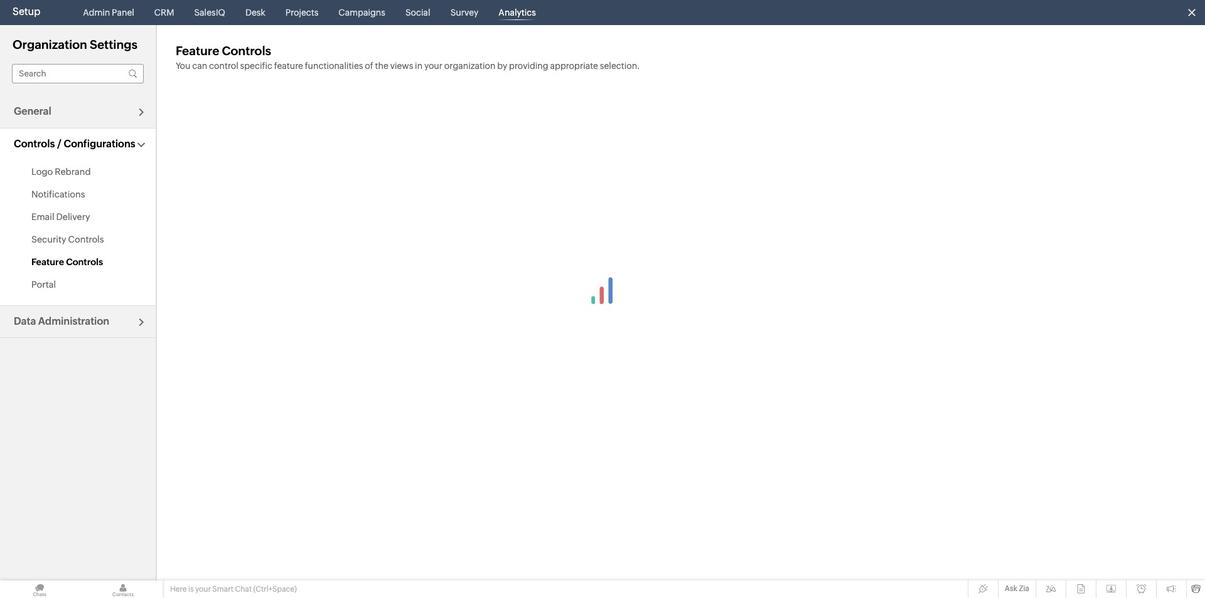 Task type: locate. For each thing, give the bounding box(es) containing it.
zia
[[1019, 585, 1030, 594]]

admin
[[83, 8, 110, 18]]

campaigns
[[339, 8, 385, 18]]

crm
[[154, 8, 174, 18]]

social
[[406, 8, 430, 18]]

setup
[[13, 6, 40, 18]]

(ctrl+space)
[[253, 586, 297, 595]]

smart
[[212, 586, 234, 595]]

admin panel link
[[78, 0, 139, 25]]

here
[[170, 586, 187, 595]]

campaigns link
[[334, 0, 390, 25]]

projects link
[[280, 0, 324, 25]]

social link
[[401, 0, 436, 25]]

salesiq
[[194, 8, 225, 18]]

is
[[188, 586, 194, 595]]



Task type: describe. For each thing, give the bounding box(es) containing it.
panel
[[112, 8, 134, 18]]

desk link
[[240, 0, 270, 25]]

salesiq link
[[189, 0, 230, 25]]

survey
[[451, 8, 479, 18]]

your
[[195, 586, 211, 595]]

here is your smart chat (ctrl+space)
[[170, 586, 297, 595]]

ask zia
[[1005, 585, 1030, 594]]

crm link
[[149, 0, 179, 25]]

contacts image
[[84, 581, 163, 599]]

desk
[[245, 8, 265, 18]]

chats image
[[0, 581, 79, 599]]

admin panel
[[83, 8, 134, 18]]

survey link
[[446, 0, 484, 25]]

analytics link
[[494, 0, 541, 25]]

chat
[[235, 586, 252, 595]]

analytics
[[499, 8, 536, 18]]

projects
[[286, 8, 319, 18]]

ask
[[1005, 585, 1018, 594]]



